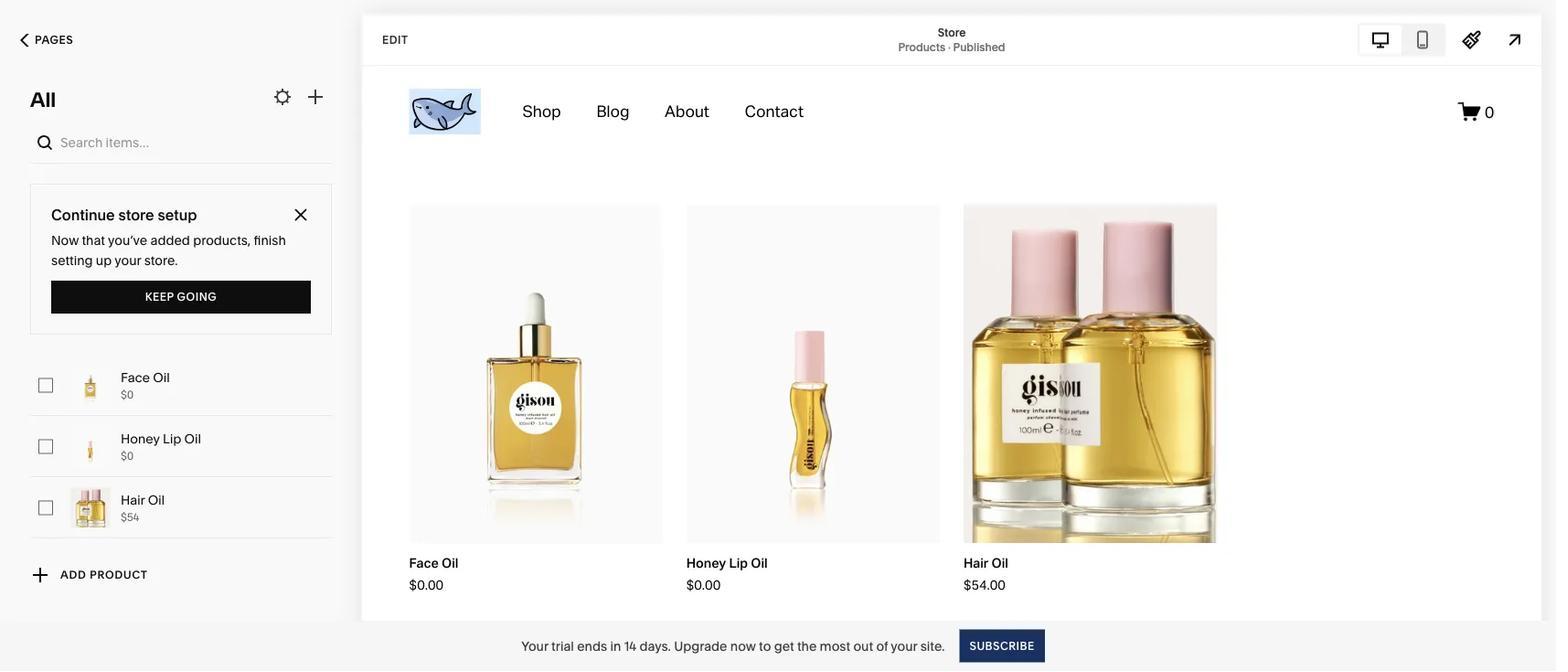 Task type: locate. For each thing, give the bounding box(es) containing it.
up
[[96, 253, 112, 268]]

most
[[820, 638, 851, 654]]

your
[[115, 253, 141, 268], [891, 638, 918, 654]]

finish
[[254, 233, 286, 248]]

continue
[[51, 206, 115, 224]]

in
[[610, 638, 621, 654]]

row group
[[0, 355, 362, 600]]

lip
[[163, 431, 181, 447]]

add product
[[60, 568, 148, 582]]

1 vertical spatial $0
[[121, 450, 134, 463]]

your right of
[[891, 638, 918, 654]]

oil right face
[[153, 370, 170, 386]]

face
[[121, 370, 150, 386]]

1 vertical spatial your
[[891, 638, 918, 654]]

1 vertical spatial oil
[[184, 431, 201, 447]]

oil inside honey lip oil $0
[[184, 431, 201, 447]]

subscribe button
[[960, 630, 1045, 663]]

now
[[731, 638, 756, 654]]

oil
[[153, 370, 170, 386], [184, 431, 201, 447], [148, 493, 165, 508]]

now
[[51, 233, 79, 248]]

all
[[30, 87, 56, 112]]

tab list
[[1360, 25, 1444, 54]]

$0 inside honey lip oil $0
[[121, 450, 134, 463]]

0 vertical spatial $0
[[121, 388, 134, 402]]

1 $0 from the top
[[121, 388, 134, 402]]

add product button
[[20, 559, 162, 592]]

2 vertical spatial oil
[[148, 493, 165, 508]]

$0
[[121, 388, 134, 402], [121, 450, 134, 463]]

oil inside face oil $0
[[153, 370, 170, 386]]

oil for face oil
[[153, 370, 170, 386]]

trial
[[552, 638, 574, 654]]

0 vertical spatial oil
[[153, 370, 170, 386]]

you've
[[108, 233, 147, 248]]

days.
[[640, 638, 671, 654]]

oil inside hair oil $54
[[148, 493, 165, 508]]

0 vertical spatial your
[[115, 253, 141, 268]]

published
[[954, 40, 1006, 54]]

oil right lip
[[184, 431, 201, 447]]

14
[[624, 638, 637, 654]]

edit
[[382, 33, 408, 46]]

your down 'you've'
[[115, 253, 141, 268]]

setup
[[158, 206, 197, 224]]

hair oil $54
[[121, 493, 165, 524]]

·
[[948, 40, 951, 54]]

2 $0 from the top
[[121, 450, 134, 463]]

Search items… text field
[[60, 123, 327, 163]]

product
[[90, 568, 148, 582]]

store
[[938, 26, 966, 39]]

$0 down face
[[121, 388, 134, 402]]

oil right hair on the left bottom
[[148, 493, 165, 508]]

now that you've added products, finish setting up your store.
[[51, 233, 286, 268]]

the
[[798, 638, 817, 654]]

$0 down honey
[[121, 450, 134, 463]]

0 horizontal spatial your
[[115, 253, 141, 268]]



Task type: describe. For each thing, give the bounding box(es) containing it.
keep going button
[[51, 281, 311, 314]]

your trial ends in 14 days. upgrade now to get the most out of your site.
[[522, 638, 945, 654]]

your
[[522, 638, 549, 654]]

your inside now that you've added products, finish setting up your store.
[[115, 253, 141, 268]]

products,
[[193, 233, 251, 248]]

continue store setup
[[51, 206, 197, 224]]

keep going
[[145, 290, 217, 304]]

setting
[[51, 253, 93, 268]]

store.
[[144, 253, 178, 268]]

add
[[60, 568, 87, 582]]

store products · published
[[899, 26, 1006, 54]]

ends
[[577, 638, 607, 654]]

that
[[82, 233, 105, 248]]

out
[[854, 638, 874, 654]]

oil for hair oil
[[148, 493, 165, 508]]

keep
[[145, 290, 174, 304]]

upgrade
[[674, 638, 728, 654]]

pages
[[35, 33, 73, 47]]

get
[[774, 638, 794, 654]]

honey
[[121, 431, 160, 447]]

$54
[[121, 511, 139, 524]]

added
[[151, 233, 190, 248]]

edit button
[[370, 23, 420, 57]]

face oil $0
[[121, 370, 170, 402]]

$0 inside face oil $0
[[121, 388, 134, 402]]

pages button
[[0, 20, 93, 60]]

going
[[177, 290, 217, 304]]

products
[[899, 40, 946, 54]]

site.
[[921, 638, 945, 654]]

1 horizontal spatial your
[[891, 638, 918, 654]]

store
[[118, 206, 154, 224]]

row group containing face oil
[[0, 355, 362, 600]]

honey lip oil $0
[[121, 431, 201, 463]]

to
[[759, 638, 771, 654]]

hair
[[121, 493, 145, 508]]

subscribe
[[970, 639, 1035, 653]]

of
[[877, 638, 888, 654]]



Task type: vqa. For each thing, say whether or not it's contained in the screenshot.
Setup
yes



